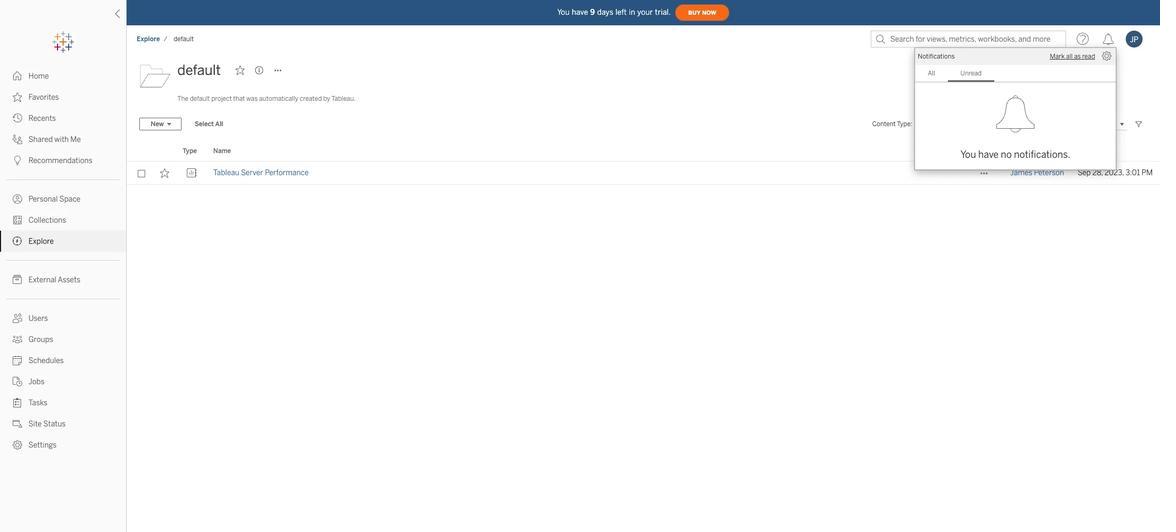 Task type: describe. For each thing, give the bounding box(es) containing it.
settings link
[[0, 435, 126, 456]]

peterson
[[1035, 168, 1065, 177]]

schedules
[[29, 357, 64, 365]]

tableau
[[213, 168, 240, 177]]

recommendations link
[[0, 150, 126, 171]]

schedules link
[[0, 350, 126, 371]]

grid containing tableau server performance
[[127, 142, 1161, 532]]

shared with me link
[[0, 129, 126, 150]]

by text only_f5he34f image for personal space
[[13, 194, 22, 204]]

by text only_f5he34f image for jobs
[[13, 377, 22, 387]]

assets
[[58, 276, 80, 285]]

recents
[[29, 114, 56, 123]]

left
[[616, 8, 627, 17]]

with
[[54, 135, 69, 144]]

pm
[[1142, 168, 1154, 177]]

collections link
[[0, 210, 126, 231]]

as
[[1075, 53, 1082, 60]]

user notifications tab tab list
[[916, 65, 1117, 82]]

notifications.
[[1015, 149, 1071, 161]]

default element
[[171, 35, 197, 43]]

tasks
[[29, 399, 48, 408]]

main navigation. press the up and down arrow keys to access links. element
[[0, 65, 126, 456]]

you have 9 days left in your trial.
[[558, 8, 671, 17]]

navigation panel element
[[0, 32, 126, 456]]

shared
[[29, 135, 53, 144]]

new
[[151, 120, 164, 128]]

in
[[629, 8, 636, 17]]

collections
[[29, 216, 66, 225]]

mark all as read
[[1051, 53, 1096, 60]]

28,
[[1093, 168, 1104, 177]]

project image
[[139, 60, 171, 91]]

no
[[1002, 149, 1013, 161]]

the default project that was automatically created by tableau.
[[177, 95, 356, 102]]

favorites
[[29, 93, 59, 102]]

tasks link
[[0, 392, 126, 414]]

by:
[[1005, 120, 1015, 128]]

site status
[[29, 420, 66, 429]]

the
[[177, 95, 189, 102]]

select all
[[195, 120, 223, 128]]

1 vertical spatial default
[[177, 62, 221, 79]]

server
[[241, 168, 263, 177]]

by text only_f5he34f image for users
[[13, 314, 22, 323]]

recents link
[[0, 108, 126, 129]]

buy now
[[689, 9, 717, 16]]

was
[[247, 95, 258, 102]]

have for no
[[979, 149, 999, 161]]

read
[[1083, 53, 1096, 60]]

by text only_f5he34f image for settings
[[13, 440, 22, 450]]

settings
[[29, 441, 57, 450]]

sep 28, 2023, 3:01 pm
[[1079, 168, 1154, 177]]

status
[[43, 420, 66, 429]]

by text only_f5he34f image for recommendations
[[13, 156, 22, 165]]

owner
[[1011, 147, 1031, 155]]

9
[[591, 8, 595, 17]]

performance
[[265, 168, 309, 177]]

all
[[1067, 53, 1073, 60]]

trial.
[[656, 8, 671, 17]]

groups link
[[0, 329, 126, 350]]

explore /
[[137, 35, 167, 43]]

personal space link
[[0, 189, 126, 210]]

name
[[213, 147, 231, 155]]

workbook image
[[187, 168, 196, 178]]

external assets link
[[0, 269, 126, 290]]

buy
[[689, 9, 701, 16]]

1 horizontal spatial explore link
[[136, 35, 161, 43]]

buy now button
[[676, 4, 730, 21]]



Task type: vqa. For each thing, say whether or not it's contained in the screenshot.
You have 9 days left in your trial.'s You
yes



Task type: locate. For each thing, give the bounding box(es) containing it.
1 horizontal spatial explore
[[137, 35, 160, 43]]

8 by text only_f5he34f image from the top
[[13, 419, 22, 429]]

all
[[929, 70, 936, 77], [215, 120, 223, 128]]

2 by text only_f5he34f image from the top
[[13, 135, 22, 144]]

explore link
[[136, 35, 161, 43], [0, 231, 126, 252]]

0 horizontal spatial have
[[572, 8, 589, 17]]

content type:
[[873, 120, 913, 128]]

type:
[[898, 120, 913, 128]]

7 by text only_f5he34f image from the top
[[13, 398, 22, 408]]

1 vertical spatial explore
[[29, 237, 54, 246]]

type
[[183, 147, 197, 155]]

have
[[572, 8, 589, 17], [979, 149, 999, 161]]

by text only_f5he34f image inside explore link
[[13, 237, 22, 246]]

content
[[873, 120, 896, 128]]

by text only_f5he34f image inside personal space link
[[13, 194, 22, 204]]

explore left '/'
[[137, 35, 160, 43]]

by text only_f5he34f image inside 'external assets' link
[[13, 275, 22, 285]]

5 by text only_f5he34f image from the top
[[13, 275, 22, 285]]

by text only_f5he34f image inside users link
[[13, 314, 22, 323]]

notifications
[[918, 53, 955, 60]]

by text only_f5he34f image inside jobs link
[[13, 377, 22, 387]]

by
[[323, 95, 330, 102]]

by text only_f5he34f image inside home link
[[13, 71, 22, 81]]

3 by text only_f5he34f image from the top
[[13, 156, 22, 165]]

by text only_f5he34f image inside favorites link
[[13, 92, 22, 102]]

site status link
[[0, 414, 126, 435]]

you for you have 9 days left in your trial.
[[558, 8, 570, 17]]

explore for explore /
[[137, 35, 160, 43]]

by text only_f5he34f image inside groups link
[[13, 335, 22, 344]]

0 vertical spatial explore
[[137, 35, 160, 43]]

1 by text only_f5he34f image from the top
[[13, 92, 22, 102]]

select
[[195, 120, 214, 128]]

explore link left '/'
[[136, 35, 161, 43]]

by text only_f5he34f image inside site status link
[[13, 419, 22, 429]]

explore for explore
[[29, 237, 54, 246]]

james
[[1011, 168, 1033, 177]]

james peterson link
[[1011, 162, 1065, 185]]

0 vertical spatial all
[[929, 70, 936, 77]]

home
[[29, 72, 49, 81]]

you inside dialog
[[961, 149, 977, 161]]

me
[[70, 135, 81, 144]]

you have no notifications.
[[961, 149, 1071, 161]]

0 vertical spatial you
[[558, 8, 570, 17]]

jobs
[[29, 378, 45, 387]]

0 horizontal spatial you
[[558, 8, 570, 17]]

all right select
[[215, 120, 223, 128]]

by text only_f5he34f image for recents
[[13, 114, 22, 123]]

by text only_f5he34f image inside the "recommendations" link
[[13, 156, 22, 165]]

0 vertical spatial have
[[572, 8, 589, 17]]

by text only_f5he34f image left the personal in the left top of the page
[[13, 194, 22, 204]]

0 horizontal spatial explore
[[29, 237, 54, 246]]

all down 'notifications'
[[929, 70, 936, 77]]

by text only_f5he34f image left recents
[[13, 114, 22, 123]]

by text only_f5he34f image left home at the top of the page
[[13, 71, 22, 81]]

1 vertical spatial you
[[961, 149, 977, 161]]

2 by text only_f5he34f image from the top
[[13, 114, 22, 123]]

row
[[127, 162, 1161, 185]]

by text only_f5he34f image left recommendations
[[13, 156, 22, 165]]

by text only_f5he34f image inside schedules link
[[13, 356, 22, 365]]

new button
[[139, 118, 182, 130]]

explore link down collections on the left of the page
[[0, 231, 126, 252]]

default right the
[[190, 95, 210, 102]]

you left the no on the right top
[[961, 149, 977, 161]]

1 vertical spatial all
[[215, 120, 223, 128]]

3:01
[[1126, 168, 1141, 177]]

3 by text only_f5he34f image from the top
[[13, 215, 22, 225]]

default right '/'
[[174, 35, 194, 43]]

by text only_f5he34f image
[[13, 71, 22, 81], [13, 114, 22, 123], [13, 156, 22, 165], [13, 194, 22, 204], [13, 275, 22, 285], [13, 335, 22, 344], [13, 398, 22, 408], [13, 419, 22, 429]]

shared with me
[[29, 135, 81, 144]]

favorites link
[[0, 87, 126, 108]]

by text only_f5he34f image left tasks
[[13, 398, 22, 408]]

8 by text only_f5he34f image from the top
[[13, 440, 22, 450]]

1 horizontal spatial you
[[961, 149, 977, 161]]

default
[[174, 35, 194, 43], [177, 62, 221, 79], [190, 95, 210, 102]]

your
[[638, 8, 653, 17]]

groups
[[29, 335, 53, 344]]

explore down collections on the left of the page
[[29, 237, 54, 246]]

by text only_f5he34f image for external assets
[[13, 275, 22, 285]]

by text only_f5he34f image for home
[[13, 71, 22, 81]]

sep
[[1079, 168, 1092, 177]]

home link
[[0, 65, 126, 87]]

2 vertical spatial default
[[190, 95, 210, 102]]

/
[[164, 35, 167, 43]]

have left the 9
[[572, 8, 589, 17]]

users
[[29, 314, 48, 323]]

created
[[300, 95, 322, 102]]

by text only_f5he34f image for explore
[[13, 237, 22, 246]]

by text only_f5he34f image inside 'settings' link
[[13, 440, 22, 450]]

tableau.
[[332, 95, 356, 102]]

sort by:
[[991, 120, 1015, 128]]

you have no notifications. dialog
[[915, 48, 1117, 170]]

6 by text only_f5he34f image from the top
[[13, 335, 22, 344]]

row containing tableau server performance
[[127, 162, 1161, 185]]

unread
[[961, 70, 982, 77]]

recommendations
[[29, 156, 92, 165]]

tableau server performance
[[213, 168, 309, 177]]

personal space
[[29, 195, 80, 204]]

6 by text only_f5he34f image from the top
[[13, 356, 22, 365]]

personal
[[29, 195, 58, 204]]

external assets
[[29, 276, 80, 285]]

grid
[[127, 142, 1161, 532]]

have left the no on the right top
[[979, 149, 999, 161]]

project
[[211, 95, 232, 102]]

by text only_f5he34f image for tasks
[[13, 398, 22, 408]]

7 by text only_f5he34f image from the top
[[13, 377, 22, 387]]

by text only_f5he34f image inside collections link
[[13, 215, 22, 225]]

have for 9
[[572, 8, 589, 17]]

by text only_f5he34f image for site status
[[13, 419, 22, 429]]

2023,
[[1105, 168, 1125, 177]]

now
[[703, 9, 717, 16]]

0 vertical spatial explore link
[[136, 35, 161, 43]]

user settings icon image
[[1103, 51, 1112, 61]]

explore
[[137, 35, 160, 43], [29, 237, 54, 246]]

1 horizontal spatial have
[[979, 149, 999, 161]]

Search for views, metrics, workbooks, and more text field
[[871, 31, 1067, 48]]

by text only_f5he34f image left site
[[13, 419, 22, 429]]

1 by text only_f5he34f image from the top
[[13, 71, 22, 81]]

4 by text only_f5he34f image from the top
[[13, 237, 22, 246]]

by text only_f5he34f image inside recents link
[[13, 114, 22, 123]]

site
[[29, 420, 42, 429]]

5 by text only_f5he34f image from the top
[[13, 314, 22, 323]]

by text only_f5he34f image for collections
[[13, 215, 22, 225]]

by text only_f5he34f image left external
[[13, 275, 22, 285]]

by text only_f5he34f image inside tasks link
[[13, 398, 22, 408]]

1 vertical spatial explore link
[[0, 231, 126, 252]]

by text only_f5he34f image for groups
[[13, 335, 22, 344]]

0 horizontal spatial explore link
[[0, 231, 126, 252]]

that
[[233, 95, 245, 102]]

automatically
[[259, 95, 299, 102]]

0 vertical spatial default
[[174, 35, 194, 43]]

by text only_f5he34f image inside the shared with me link
[[13, 135, 22, 144]]

4 by text only_f5he34f image from the top
[[13, 194, 22, 204]]

days
[[598, 8, 614, 17]]

james peterson
[[1011, 168, 1065, 177]]

user notifications bell icon image
[[995, 93, 1037, 135]]

tableau server performance link
[[213, 162, 309, 185]]

select all button
[[188, 118, 230, 130]]

actions
[[974, 147, 996, 155]]

you
[[558, 8, 570, 17], [961, 149, 977, 161]]

users link
[[0, 308, 126, 329]]

jobs link
[[0, 371, 126, 392]]

space
[[59, 195, 80, 204]]

1 vertical spatial have
[[979, 149, 999, 161]]

by text only_f5he34f image for shared with me
[[13, 135, 22, 144]]

1 horizontal spatial all
[[929, 70, 936, 77]]

explore inside main navigation. press the up and down arrow keys to access links. element
[[29, 237, 54, 246]]

all inside button
[[215, 120, 223, 128]]

0 horizontal spatial all
[[215, 120, 223, 128]]

by text only_f5he34f image
[[13, 92, 22, 102], [13, 135, 22, 144], [13, 215, 22, 225], [13, 237, 22, 246], [13, 314, 22, 323], [13, 356, 22, 365], [13, 377, 22, 387], [13, 440, 22, 450]]

by text only_f5he34f image for favorites
[[13, 92, 22, 102]]

by text only_f5he34f image for schedules
[[13, 356, 22, 365]]

have inside dialog
[[979, 149, 999, 161]]

you for you have no notifications.
[[961, 149, 977, 161]]

sort
[[991, 120, 1004, 128]]

external
[[29, 276, 56, 285]]

all inside user notifications tab "tab list"
[[929, 70, 936, 77]]

mark
[[1051, 53, 1066, 60]]

by text only_f5he34f image left groups
[[13, 335, 22, 344]]

you left the 9
[[558, 8, 570, 17]]

default up the
[[177, 62, 221, 79]]



